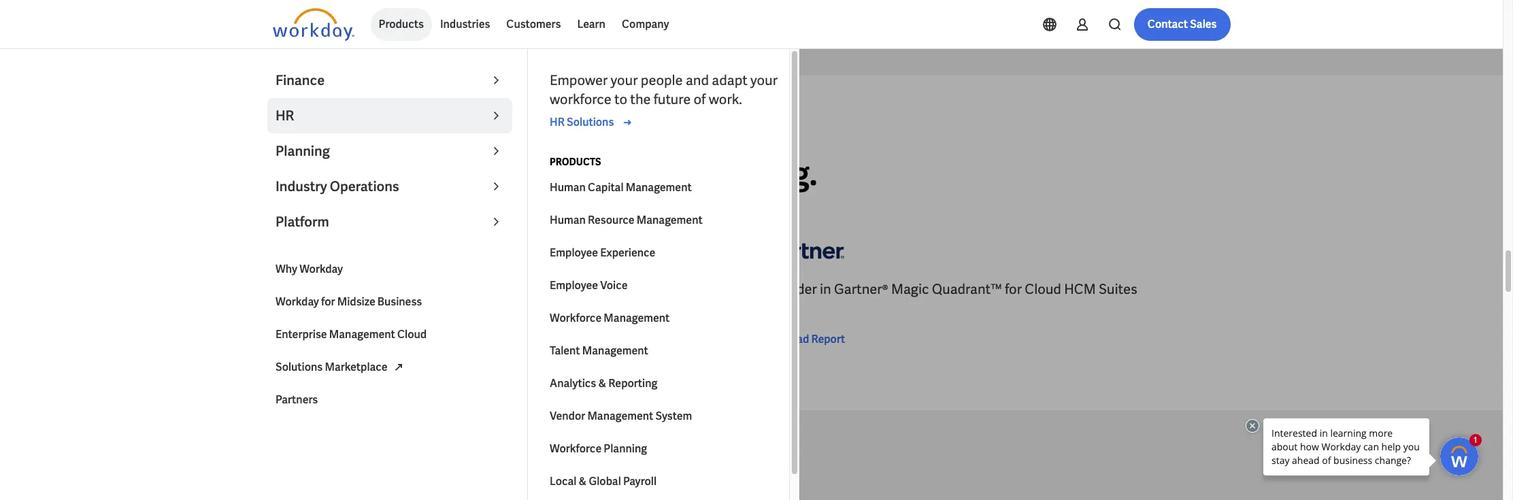 Task type: vqa. For each thing, say whether or not it's contained in the screenshot.
the topmost Franklin
no



Task type: describe. For each thing, give the bounding box(es) containing it.
adapt
[[712, 71, 748, 89]]

workforce
[[550, 90, 612, 108]]

talent management
[[550, 344, 648, 358]]

suites
[[1099, 281, 1137, 298]]

why
[[276, 262, 297, 276]]

in for gartner®
[[820, 281, 831, 298]]

work.
[[709, 90, 742, 108]]

solutions inside 'link'
[[567, 115, 614, 129]]

vendor management system
[[550, 409, 692, 423]]

vendor
[[550, 409, 585, 423]]

voice
[[600, 278, 628, 293]]

leader for a leader in 2023 gartner® magic quadrant™ for cloud erp for service- centric enterprises
[[285, 281, 327, 298]]

read report link for a leader in 2023 gartner® magic quadrant™ for cloud erp for service- centric enterprises
[[272, 351, 355, 367]]

analytics & reporting
[[550, 376, 658, 391]]

employee voice
[[550, 278, 628, 293]]

local & global payroll
[[550, 474, 657, 488]]

human for human resource management
[[550, 213, 586, 227]]

human resource management link
[[542, 204, 786, 237]]

employee experience link
[[542, 237, 786, 269]]

platform
[[276, 213, 329, 231]]

management down human capital management link
[[637, 213, 703, 227]]

in for 2023
[[330, 281, 341, 298]]

hr solutions
[[550, 115, 614, 129]]

management for workforce management
[[604, 311, 670, 325]]

global
[[589, 474, 621, 488]]

learn button
[[569, 8, 614, 41]]

cloud inside "link"
[[397, 327, 427, 342]]

resource
[[588, 213, 634, 227]]

products
[[379, 17, 424, 31]]

why workday
[[276, 262, 343, 276]]

0 vertical spatial report
[[811, 332, 845, 347]]

gartner® inside a leader in 2023 gartner® magic quadrant™ for cloud erp for service- centric enterprises
[[377, 281, 431, 298]]

local
[[550, 474, 577, 488]]

a leader in gartner® magic quadrant™ for cloud hcm suites
[[762, 281, 1137, 298]]

workforce planning
[[550, 442, 647, 456]]

finance button
[[267, 63, 512, 98]]

sales
[[1190, 17, 1217, 31]]

2 quadrant™ from the left
[[932, 281, 1002, 298]]

midsize
[[337, 295, 375, 309]]

magic inside a leader in 2023 gartner® magic quadrant™ for cloud erp for service- centric enterprises
[[434, 281, 472, 298]]

2023
[[344, 281, 374, 298]]

empower
[[550, 71, 608, 89]]

finance
[[276, 71, 325, 89]]

analytics
[[550, 376, 596, 391]]

enterprise
[[276, 327, 327, 342]]

in for finance,
[[401, 153, 429, 195]]

management up human resource management link
[[626, 180, 692, 195]]

why workday link
[[267, 253, 512, 286]]

experience
[[600, 246, 655, 260]]

centric
[[272, 300, 318, 317]]

human for human capital management
[[550, 180, 586, 195]]

for left 'midsize'
[[321, 295, 335, 309]]

workforce planning link
[[542, 433, 786, 465]]

capital
[[588, 180, 624, 195]]

employee for employee voice
[[550, 278, 598, 293]]

a leader in finance, hr, and planning.
[[272, 153, 817, 195]]

payroll
[[623, 474, 657, 488]]

workforce for workforce planning
[[550, 442, 602, 456]]

to
[[614, 90, 627, 108]]

solutions marketplace
[[276, 360, 388, 374]]

0 horizontal spatial read report
[[294, 351, 355, 366]]

2 gartner® from the left
[[834, 281, 888, 298]]

a leader in 2023 gartner® magic quadrant™ for cloud erp for service- centric enterprises
[[272, 281, 704, 317]]

workday for midsize business link
[[267, 286, 512, 318]]

contact sales
[[1148, 17, 1217, 31]]

contact sales link
[[1134, 8, 1230, 41]]

workforce management link
[[542, 302, 786, 335]]

business
[[378, 295, 422, 309]]

0 vertical spatial read report
[[784, 332, 845, 347]]

2 your from the left
[[750, 71, 778, 89]]

human resource management
[[550, 213, 703, 227]]

management for enterprise management cloud
[[329, 327, 395, 342]]

planning inside dropdown button
[[276, 142, 330, 160]]

1 your from the left
[[611, 71, 638, 89]]

learn
[[577, 17, 605, 31]]

finance,
[[435, 153, 553, 195]]

say
[[353, 120, 370, 132]]

gartner image for gartner®
[[762, 231, 844, 269]]

and inside empower your people and adapt your workforce to the future of work.
[[686, 71, 709, 89]]

0 horizontal spatial report
[[321, 351, 355, 366]]

2 horizontal spatial cloud
[[1025, 281, 1061, 298]]

customers
[[506, 17, 561, 31]]

service-
[[654, 281, 704, 298]]

industry operations
[[276, 178, 399, 195]]

platform button
[[267, 204, 512, 239]]

for left voice
[[547, 281, 564, 298]]

erp
[[607, 281, 631, 298]]

what
[[272, 120, 301, 132]]

products
[[550, 156, 601, 168]]

management for talent management
[[582, 344, 648, 358]]



Task type: locate. For each thing, give the bounding box(es) containing it.
contact
[[1148, 17, 1188, 31]]

talent management link
[[542, 335, 786, 367]]

hr button
[[267, 98, 512, 133]]

human left resource
[[550, 213, 586, 227]]

1 magic from the left
[[434, 281, 472, 298]]

workforce inside 'link'
[[550, 311, 602, 325]]

planning button
[[267, 133, 512, 169]]

a for a leader in finance, hr, and planning.
[[272, 153, 295, 195]]

1 horizontal spatial in
[[401, 153, 429, 195]]

0 horizontal spatial magic
[[434, 281, 472, 298]]

employee
[[550, 246, 598, 260], [550, 278, 598, 293]]

management for vendor management system
[[587, 409, 653, 423]]

1 horizontal spatial report
[[811, 332, 845, 347]]

go to the homepage image
[[272, 8, 354, 41]]

planning down what
[[276, 142, 330, 160]]

workforce management
[[550, 311, 670, 325]]

2 horizontal spatial in
[[820, 281, 831, 298]]

1 vertical spatial workday
[[276, 295, 319, 309]]

partners
[[276, 393, 318, 407]]

customers button
[[498, 8, 569, 41]]

1 horizontal spatial solutions
[[567, 115, 614, 129]]

enterprise management cloud
[[276, 327, 427, 342]]

human down products
[[550, 180, 586, 195]]

0 vertical spatial solutions
[[567, 115, 614, 129]]

& right local
[[579, 474, 587, 488]]

1 vertical spatial &
[[579, 474, 587, 488]]

0 horizontal spatial read
[[294, 351, 319, 366]]

gartner image for 2023
[[272, 231, 354, 269]]

management inside 'link'
[[604, 311, 670, 325]]

workforce up talent
[[550, 311, 602, 325]]

a
[[272, 153, 295, 195], [272, 281, 282, 298], [762, 281, 772, 298]]

1 horizontal spatial read report
[[784, 332, 845, 347]]

1 horizontal spatial read report link
[[762, 332, 845, 348]]

a for a leader in gartner® magic quadrant™ for cloud hcm suites
[[762, 281, 772, 298]]

planning
[[276, 142, 330, 160], [604, 442, 647, 456]]

2 human from the top
[[550, 213, 586, 227]]

1 vertical spatial report
[[321, 351, 355, 366]]

your up to
[[611, 71, 638, 89]]

vendor management system link
[[542, 400, 786, 433]]

workday up enterprise
[[276, 295, 319, 309]]

0 horizontal spatial &
[[579, 474, 587, 488]]

hr down workforce
[[550, 115, 565, 129]]

&
[[598, 376, 606, 391], [579, 474, 587, 488]]

analytics & reporting link
[[542, 367, 786, 400]]

industry operations button
[[267, 169, 512, 204]]

industries button
[[432, 8, 498, 41]]

1 horizontal spatial magic
[[891, 281, 929, 298]]

talent
[[550, 344, 580, 358]]

solutions down enterprise
[[276, 360, 323, 374]]

analysts
[[303, 120, 351, 132]]

1 leader from the left
[[285, 281, 327, 298]]

0 horizontal spatial solutions
[[276, 360, 323, 374]]

people
[[641, 71, 683, 89]]

1 employee from the top
[[550, 246, 598, 260]]

1 vertical spatial employee
[[550, 278, 598, 293]]

hr
[[276, 107, 294, 125], [550, 115, 565, 129]]

planning down vendor management system
[[604, 442, 647, 456]]

1 vertical spatial workforce
[[550, 442, 602, 456]]

0 horizontal spatial in
[[330, 281, 341, 298]]

hr for hr
[[276, 107, 294, 125]]

read report
[[784, 332, 845, 347], [294, 351, 355, 366]]

0 vertical spatial &
[[598, 376, 606, 391]]

management
[[626, 180, 692, 195], [637, 213, 703, 227], [604, 311, 670, 325], [329, 327, 395, 342], [582, 344, 648, 358], [587, 409, 653, 423]]

employee up employee voice
[[550, 246, 598, 260]]

the
[[630, 90, 651, 108]]

workforce for workforce management
[[550, 311, 602, 325]]

management down enterprises
[[329, 327, 395, 342]]

workday for midsize business
[[276, 295, 422, 309]]

hr,
[[559, 153, 611, 195]]

human capital management link
[[542, 171, 786, 204]]

1 vertical spatial and
[[618, 153, 674, 195]]

hr inside dropdown button
[[276, 107, 294, 125]]

0 vertical spatial read report link
[[762, 332, 845, 348]]

for right erp
[[634, 281, 651, 298]]

1 horizontal spatial hr
[[550, 115, 565, 129]]

1 vertical spatial read
[[294, 351, 319, 366]]

reporting
[[608, 376, 658, 391]]

0 horizontal spatial planning
[[276, 142, 330, 160]]

enterprises
[[321, 300, 391, 317]]

local & global payroll link
[[542, 465, 786, 498]]

industries
[[440, 17, 490, 31]]

future
[[654, 90, 691, 108]]

0 horizontal spatial gartner®
[[377, 281, 431, 298]]

1 gartner image from the left
[[272, 231, 354, 269]]

2 gartner image from the left
[[762, 231, 844, 269]]

1 vertical spatial human
[[550, 213, 586, 227]]

hcm
[[1064, 281, 1096, 298]]

1 horizontal spatial quadrant™
[[932, 281, 1002, 298]]

a inside a leader in 2023 gartner® magic quadrant™ for cloud erp for service- centric enterprises
[[272, 281, 282, 298]]

hr inside 'link'
[[550, 115, 565, 129]]

0 horizontal spatial hr
[[276, 107, 294, 125]]

workforce
[[550, 311, 602, 325], [550, 442, 602, 456]]

2 employee from the top
[[550, 278, 598, 293]]

magic
[[434, 281, 472, 298], [891, 281, 929, 298]]

for
[[547, 281, 564, 298], [634, 281, 651, 298], [1005, 281, 1022, 298], [321, 295, 335, 309]]

0 vertical spatial human
[[550, 180, 586, 195]]

system
[[656, 409, 692, 423]]

leader
[[285, 281, 327, 298], [775, 281, 817, 298]]

1 horizontal spatial cloud
[[567, 281, 604, 298]]

marketplace
[[325, 360, 388, 374]]

solutions down workforce
[[567, 115, 614, 129]]

1 horizontal spatial read
[[784, 332, 809, 347]]

gartner®
[[377, 281, 431, 298], [834, 281, 888, 298]]

1 vertical spatial read report
[[294, 351, 355, 366]]

human
[[550, 180, 586, 195], [550, 213, 586, 227]]

0 horizontal spatial read report link
[[272, 351, 355, 367]]

operations
[[330, 178, 399, 195]]

1 vertical spatial read report link
[[272, 351, 355, 367]]

company
[[622, 17, 669, 31]]

leader
[[302, 153, 395, 195]]

solutions marketplace link
[[267, 351, 512, 384]]

quadrant™ inside a leader in 2023 gartner® magic quadrant™ for cloud erp for service- centric enterprises
[[474, 281, 544, 298]]

industry
[[276, 178, 327, 195]]

1 vertical spatial solutions
[[276, 360, 323, 374]]

1 horizontal spatial planning
[[604, 442, 647, 456]]

2 workforce from the top
[[550, 442, 602, 456]]

1 horizontal spatial gartner image
[[762, 231, 844, 269]]

2 magic from the left
[[891, 281, 929, 298]]

company button
[[614, 8, 677, 41]]

for left hcm
[[1005, 281, 1022, 298]]

cloud left hcm
[[1025, 281, 1061, 298]]

management inside "link"
[[329, 327, 395, 342]]

0 vertical spatial workday
[[299, 262, 343, 276]]

leader for a leader in gartner® magic quadrant™ for cloud hcm suites
[[775, 281, 817, 298]]

what analysts say
[[272, 120, 370, 132]]

employee voice link
[[542, 269, 786, 302]]

leader inside a leader in 2023 gartner® magic quadrant™ for cloud erp for service- centric enterprises
[[285, 281, 327, 298]]

& right analytics
[[598, 376, 606, 391]]

report
[[811, 332, 845, 347], [321, 351, 355, 366]]

management down reporting
[[587, 409, 653, 423]]

your
[[611, 71, 638, 89], [750, 71, 778, 89]]

hr solutions link
[[550, 114, 636, 131]]

0 horizontal spatial cloud
[[397, 327, 427, 342]]

0 horizontal spatial and
[[618, 153, 674, 195]]

in inside a leader in 2023 gartner® magic quadrant™ for cloud erp for service- centric enterprises
[[330, 281, 341, 298]]

1 horizontal spatial your
[[750, 71, 778, 89]]

employee left voice
[[550, 278, 598, 293]]

0 vertical spatial workforce
[[550, 311, 602, 325]]

and
[[686, 71, 709, 89], [618, 153, 674, 195]]

0 horizontal spatial your
[[611, 71, 638, 89]]

0 horizontal spatial quadrant™
[[474, 281, 544, 298]]

0 horizontal spatial gartner image
[[272, 231, 354, 269]]

gartner image
[[272, 231, 354, 269], [762, 231, 844, 269]]

read report link
[[762, 332, 845, 348], [272, 351, 355, 367]]

0 vertical spatial and
[[686, 71, 709, 89]]

and up of
[[686, 71, 709, 89]]

hr down finance
[[276, 107, 294, 125]]

0 vertical spatial employee
[[550, 246, 598, 260]]

0 vertical spatial read
[[784, 332, 809, 347]]

employee experience
[[550, 246, 655, 260]]

read report link for a leader in gartner® magic quadrant™ for cloud hcm suites
[[762, 332, 845, 348]]

1 horizontal spatial leader
[[775, 281, 817, 298]]

0 horizontal spatial leader
[[285, 281, 327, 298]]

& for local
[[579, 474, 587, 488]]

1 workforce from the top
[[550, 311, 602, 325]]

planning.
[[680, 153, 817, 195]]

1 gartner® from the left
[[377, 281, 431, 298]]

products button
[[370, 8, 432, 41]]

& for analytics
[[598, 376, 606, 391]]

human capital management
[[550, 180, 692, 195]]

& inside "link"
[[579, 474, 587, 488]]

1 vertical spatial planning
[[604, 442, 647, 456]]

0 vertical spatial planning
[[276, 142, 330, 160]]

a for a leader in 2023 gartner® magic quadrant™ for cloud erp for service- centric enterprises
[[272, 281, 282, 298]]

quadrant™
[[474, 281, 544, 298], [932, 281, 1002, 298]]

employee for employee experience
[[550, 246, 598, 260]]

empower your people and adapt your workforce to the future of work.
[[550, 71, 778, 108]]

enterprise management cloud link
[[267, 318, 512, 351]]

workforce down vendor
[[550, 442, 602, 456]]

cloud inside a leader in 2023 gartner® magic quadrant™ for cloud erp for service- centric enterprises
[[567, 281, 604, 298]]

1 horizontal spatial gartner®
[[834, 281, 888, 298]]

workday right why
[[299, 262, 343, 276]]

2 leader from the left
[[775, 281, 817, 298]]

1 human from the top
[[550, 180, 586, 195]]

of
[[694, 90, 706, 108]]

hr for hr solutions
[[550, 115, 565, 129]]

your right adapt
[[750, 71, 778, 89]]

management down workforce management
[[582, 344, 648, 358]]

cloud left erp
[[567, 281, 604, 298]]

1 horizontal spatial and
[[686, 71, 709, 89]]

management down erp
[[604, 311, 670, 325]]

1 horizontal spatial &
[[598, 376, 606, 391]]

workday
[[299, 262, 343, 276], [276, 295, 319, 309]]

opens in a new tab image
[[390, 359, 407, 375]]

1 quadrant™ from the left
[[474, 281, 544, 298]]

cloud down 'business'
[[397, 327, 427, 342]]

partners link
[[267, 384, 512, 416]]

and up human resource management link
[[618, 153, 674, 195]]



